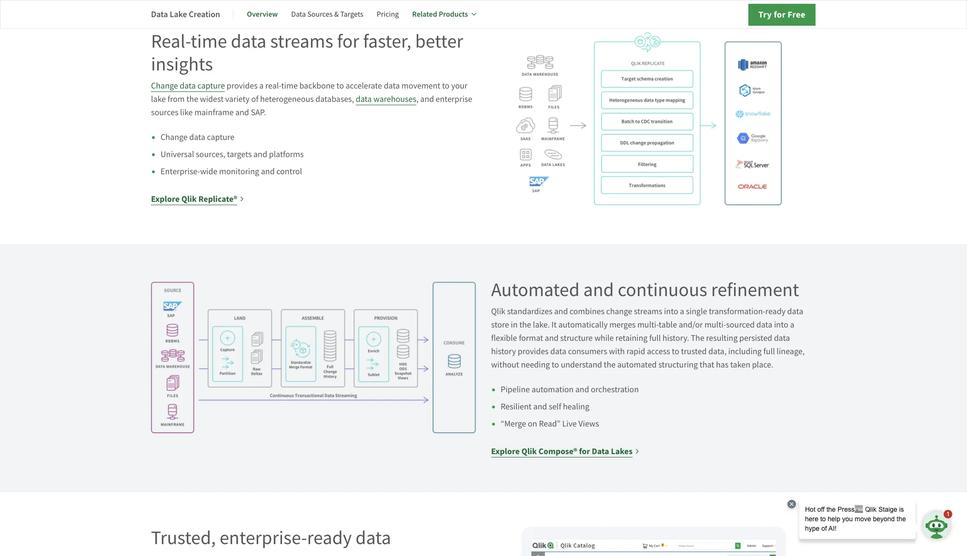 Task type: describe. For each thing, give the bounding box(es) containing it.
in
[[511, 320, 518, 331]]

1 horizontal spatial a
[[681, 307, 685, 318]]

0 vertical spatial capture
[[198, 80, 225, 91]]

history.
[[663, 333, 690, 344]]

data inside provides a real-time backbone to accelerate data movement to your lake from the widest variety of heterogeneous databases,
[[384, 80, 400, 91]]

without
[[492, 360, 520, 371]]

illustration showing a data pipeline architecture which supports a transactional system. image
[[151, 279, 476, 440]]

pipeline automation and orchestration
[[501, 385, 639, 396]]

continuous
[[618, 278, 708, 302]]

,
[[417, 94, 419, 105]]

that
[[700, 360, 715, 371]]

wide
[[200, 166, 218, 177]]

qlik for real-time data streams for faster, better insights
[[181, 193, 197, 205]]

and up combines
[[584, 278, 614, 302]]

orchestration
[[591, 385, 639, 396]]

explore qlik replicate®
[[151, 193, 238, 205]]

read"
[[539, 419, 561, 430]]

2 vertical spatial the
[[604, 360, 616, 371]]

enterprise
[[436, 94, 473, 105]]

merges
[[610, 320, 636, 331]]

backbone
[[300, 80, 335, 91]]

targets
[[227, 149, 252, 160]]

automated
[[618, 360, 657, 371]]

sourced
[[727, 320, 755, 331]]

live
[[563, 419, 577, 430]]

a dashboard screenshot of qlik sense's enterprise-scale data catalog image
[[492, 527, 817, 557]]

healing
[[563, 402, 590, 413]]

data for data sources & targets
[[291, 10, 306, 19]]

1 vertical spatial full
[[764, 347, 776, 358]]

1 vertical spatial into
[[775, 320, 789, 331]]

0 vertical spatial change data capture
[[151, 80, 225, 91]]

real-
[[151, 29, 191, 53]]

sources,
[[196, 149, 226, 160]]

pricing
[[377, 10, 399, 19]]

retaining
[[616, 333, 648, 344]]

pipeline
[[501, 385, 530, 396]]

explore qlik compose® for data lakes link
[[492, 445, 640, 459]]

and left self
[[534, 402, 548, 413]]

resilient
[[501, 402, 532, 413]]

automated
[[492, 278, 580, 302]]

mainframe
[[195, 107, 234, 118]]

data sources & targets link
[[291, 3, 364, 26]]

compose®
[[539, 446, 578, 458]]

targets
[[341, 10, 364, 19]]

of
[[251, 94, 259, 105]]

place.
[[753, 360, 774, 371]]

for inside real-time data streams for faster, better insights
[[337, 29, 360, 53]]

2 horizontal spatial data
[[592, 446, 610, 458]]

lake
[[170, 8, 187, 20]]

monitoring
[[219, 166, 259, 177]]

ready inside qlik standardizes and combines change streams into a single transformation-ready data store in the lake. it automatically merges multi-table and/or multi-sourced data into a flexible format and structure while retaining full history. the resulting persisted data history provides data consumers with rapid access to trusted data, including full lineage, without needing to understand the automated structuring that has taken place.
[[766, 307, 786, 318]]

data lake creation menu bar
[[151, 3, 490, 26]]

streams inside qlik standardizes and combines change streams into a single transformation-ready data store in the lake. it automatically merges multi-table and/or multi-sourced data into a flexible format and structure while retaining full history. the resulting persisted data history provides data consumers with rapid access to trusted data, including full lineage, without needing to understand the automated structuring that has taken place.
[[635, 307, 663, 318]]

a inside provides a real-time backbone to accelerate data movement to your lake from the widest variety of heterogeneous databases,
[[260, 80, 264, 91]]

insights
[[151, 52, 213, 76]]

format
[[519, 333, 544, 344]]

pricing link
[[377, 3, 399, 26]]

single
[[687, 307, 708, 318]]

lake
[[151, 94, 166, 105]]

related products
[[413, 9, 468, 19]]

resulting
[[707, 333, 738, 344]]

data lake creation
[[151, 8, 220, 20]]

0 vertical spatial change
[[151, 80, 178, 91]]

time inside provides a real-time backbone to accelerate data movement to your lake from the widest variety of heterogeneous databases,
[[282, 80, 298, 91]]

data warehouses
[[356, 94, 417, 105]]

"merge
[[501, 419, 527, 430]]

2 multi- from the left
[[705, 320, 727, 331]]

transformation-
[[709, 307, 766, 318]]

structure
[[561, 333, 593, 344]]

automated and continuous refinement
[[492, 278, 800, 302]]

combines
[[570, 307, 605, 318]]

explore for automated and continuous refinement
[[492, 446, 520, 458]]

and up it
[[555, 307, 568, 318]]

including
[[729, 347, 762, 358]]

1 vertical spatial capture
[[207, 132, 235, 143]]

time inside real-time data streams for faster, better insights
[[191, 29, 227, 53]]

0 horizontal spatial into
[[665, 307, 679, 318]]

data,
[[709, 347, 727, 358]]

platforms
[[269, 149, 304, 160]]

widest
[[200, 94, 224, 105]]

sources
[[308, 10, 333, 19]]

better
[[416, 29, 464, 53]]

it
[[552, 320, 557, 331]]

sap.
[[251, 107, 266, 118]]

control
[[277, 166, 302, 177]]

enterprise-
[[161, 166, 200, 177]]

with
[[609, 347, 625, 358]]

trusted, enterprise-ready data
[[151, 526, 391, 551]]

lake.
[[533, 320, 550, 331]]

replicate®
[[199, 193, 238, 205]]

qlik inside qlik standardizes and combines change streams into a single transformation-ready data store in the lake. it automatically merges multi-table and/or multi-sourced data into a flexible format and structure while retaining full history. the resulting persisted data history provides data consumers with rapid access to trusted data, including full lineage, without needing to understand the automated structuring that has taken place.
[[492, 307, 506, 318]]

provides inside qlik standardizes and combines change streams into a single transformation-ready data store in the lake. it automatically merges multi-table and/or multi-sourced data into a flexible format and structure while retaining full history. the resulting persisted data history provides data consumers with rapid access to trusted data, including full lineage, without needing to understand the automated structuring that has taken place.
[[518, 347, 549, 358]]



Task type: vqa. For each thing, say whether or not it's contained in the screenshot.
the top Explore
yes



Task type: locate. For each thing, give the bounding box(es) containing it.
qlik standardizes and combines change streams into a single transformation-ready data store in the lake. it automatically merges multi-table and/or multi-sourced data into a flexible format and structure while retaining full history. the resulting persisted data history provides data consumers with rapid access to trusted data, including full lineage, without needing to understand the automated structuring that has taken place.
[[492, 307, 805, 371]]

"merge on read" live views
[[501, 419, 600, 430]]

movement
[[402, 80, 441, 91]]

related products link
[[413, 3, 477, 26]]

real-
[[266, 80, 282, 91]]

for right compose®
[[580, 446, 591, 458]]

understand
[[561, 360, 603, 371]]

qlik
[[181, 193, 197, 205], [492, 307, 506, 318], [522, 446, 537, 458]]

0 vertical spatial into
[[665, 307, 679, 318]]

taken
[[731, 360, 751, 371]]

lineage,
[[777, 347, 805, 358]]

try
[[759, 9, 772, 21]]

needing
[[521, 360, 550, 371]]

qlik down enterprise-
[[181, 193, 197, 205]]

explore for real-time data streams for faster, better insights
[[151, 193, 180, 205]]

1 vertical spatial a
[[681, 307, 685, 318]]

1 vertical spatial the
[[520, 320, 532, 331]]

, and enterprise sources like mainframe and sap.
[[151, 94, 473, 118]]

universal sources, targets and platforms
[[161, 149, 304, 160]]

0 vertical spatial for
[[774, 9, 786, 21]]

free
[[788, 9, 806, 21]]

2 vertical spatial a
[[791, 320, 795, 331]]

a left single
[[681, 307, 685, 318]]

0 vertical spatial provides
[[227, 80, 258, 91]]

0 vertical spatial explore
[[151, 193, 180, 205]]

1 vertical spatial for
[[337, 29, 360, 53]]

and down it
[[545, 333, 559, 344]]

0 horizontal spatial explore
[[151, 193, 180, 205]]

change up lake
[[151, 80, 178, 91]]

1 vertical spatial ready
[[307, 526, 352, 551]]

0 vertical spatial qlik
[[181, 193, 197, 205]]

change data capture up the from
[[151, 80, 225, 91]]

1 vertical spatial qlik
[[492, 307, 506, 318]]

flexible
[[492, 333, 518, 344]]

for right "try"
[[774, 9, 786, 21]]

and right ,
[[421, 94, 434, 105]]

data left lakes
[[592, 446, 610, 458]]

structuring
[[659, 360, 698, 371]]

a
[[260, 80, 264, 91], [681, 307, 685, 318], [791, 320, 795, 331]]

streams
[[270, 29, 333, 53], [635, 307, 663, 318]]

into up table
[[665, 307, 679, 318]]

data inside real-time data streams for faster, better insights
[[231, 29, 267, 53]]

0 horizontal spatial full
[[650, 333, 661, 344]]

time up heterogeneous
[[282, 80, 298, 91]]

and down variety
[[236, 107, 249, 118]]

qlik up 'store'
[[492, 307, 506, 318]]

0 vertical spatial streams
[[270, 29, 333, 53]]

and left control in the left of the page
[[261, 166, 275, 177]]

explore
[[151, 193, 180, 205], [492, 446, 520, 458]]

0 horizontal spatial for
[[337, 29, 360, 53]]

1 horizontal spatial streams
[[635, 307, 663, 318]]

to up databases,
[[337, 80, 344, 91]]

capture up widest
[[198, 80, 225, 91]]

the
[[691, 333, 705, 344]]

a left real-
[[260, 80, 264, 91]]

1 horizontal spatial time
[[282, 80, 298, 91]]

and/or
[[679, 320, 703, 331]]

2 horizontal spatial the
[[604, 360, 616, 371]]

provides
[[227, 80, 258, 91], [518, 347, 549, 358]]

and up healing
[[576, 385, 590, 396]]

sources
[[151, 107, 179, 118]]

explore qlik replicate® link
[[151, 192, 245, 206]]

into
[[665, 307, 679, 318], [775, 320, 789, 331]]

provides up variety
[[227, 80, 258, 91]]

multi- up retaining
[[638, 320, 659, 331]]

1 vertical spatial explore
[[492, 446, 520, 458]]

change data capture link
[[151, 80, 225, 92]]

full
[[650, 333, 661, 344], [764, 347, 776, 358]]

data for data lake creation
[[151, 8, 168, 20]]

trusted,
[[151, 526, 216, 551]]

0 vertical spatial the
[[187, 94, 198, 105]]

capture
[[198, 80, 225, 91], [207, 132, 235, 143]]

streams down sources at the top left of page
[[270, 29, 333, 53]]

for down targets
[[337, 29, 360, 53]]

time
[[191, 29, 227, 53], [282, 80, 298, 91]]

full up the access
[[650, 333, 661, 344]]

change data capture up "sources,"
[[161, 132, 235, 143]]

data left sources at the top left of page
[[291, 10, 306, 19]]

real-time data streams for faster, better insights
[[151, 29, 464, 76]]

databases,
[[316, 94, 354, 105]]

the down with
[[604, 360, 616, 371]]

streams down the automated and continuous refinement
[[635, 307, 663, 318]]

refinement
[[712, 278, 800, 302]]

provides down 'format'
[[518, 347, 549, 358]]

faster,
[[363, 29, 412, 53]]

to down history.
[[672, 347, 680, 358]]

the down "change data capture" link
[[187, 94, 198, 105]]

overview
[[247, 9, 278, 19]]

rapid
[[627, 347, 646, 358]]

full up place.
[[764, 347, 776, 358]]

1 vertical spatial change
[[161, 132, 188, 143]]

2 horizontal spatial qlik
[[522, 446, 537, 458]]

2 vertical spatial qlik
[[522, 446, 537, 458]]

to left your
[[442, 80, 450, 91]]

provides inside provides a real-time backbone to accelerate data movement to your lake from the widest variety of heterogeneous databases,
[[227, 80, 258, 91]]

resilient and self healing
[[501, 402, 590, 413]]

the
[[187, 94, 198, 105], [520, 320, 532, 331], [604, 360, 616, 371]]

and right targets
[[254, 149, 267, 160]]

0 horizontal spatial ready
[[307, 526, 352, 551]]

1 horizontal spatial full
[[764, 347, 776, 358]]

0 vertical spatial full
[[650, 333, 661, 344]]

1 horizontal spatial explore
[[492, 446, 520, 458]]

and
[[421, 94, 434, 105], [236, 107, 249, 118], [254, 149, 267, 160], [261, 166, 275, 177], [584, 278, 614, 302], [555, 307, 568, 318], [545, 333, 559, 344], [576, 385, 590, 396], [534, 402, 548, 413]]

0 vertical spatial time
[[191, 29, 227, 53]]

try for free link
[[749, 4, 816, 26]]

1 horizontal spatial multi-
[[705, 320, 727, 331]]

universal
[[161, 149, 194, 160]]

1 vertical spatial change data capture
[[161, 132, 235, 143]]

1 vertical spatial provides
[[518, 347, 549, 358]]

0 horizontal spatial a
[[260, 80, 264, 91]]

0 vertical spatial a
[[260, 80, 264, 91]]

change
[[607, 307, 633, 318]]

your
[[452, 80, 468, 91]]

warehouses
[[374, 94, 417, 105]]

history
[[492, 347, 516, 358]]

like
[[180, 107, 193, 118]]

streams inside real-time data streams for faster, better insights
[[270, 29, 333, 53]]

into up 'lineage,'
[[775, 320, 789, 331]]

lakes
[[611, 446, 633, 458]]

change data capture
[[151, 80, 225, 91], [161, 132, 235, 143]]

enterprise-
[[220, 526, 307, 551]]

table
[[659, 320, 678, 331]]

capture up "sources,"
[[207, 132, 235, 143]]

0 horizontal spatial qlik
[[181, 193, 197, 205]]

1 vertical spatial time
[[282, 80, 298, 91]]

0 horizontal spatial time
[[191, 29, 227, 53]]

has
[[717, 360, 729, 371]]

1 horizontal spatial for
[[580, 446, 591, 458]]

1 horizontal spatial qlik
[[492, 307, 506, 318]]

1 horizontal spatial the
[[520, 320, 532, 331]]

change
[[151, 80, 178, 91], [161, 132, 188, 143]]

2 vertical spatial for
[[580, 446, 591, 458]]

1 vertical spatial streams
[[635, 307, 663, 318]]

for
[[774, 9, 786, 21], [337, 29, 360, 53], [580, 446, 591, 458]]

2 horizontal spatial for
[[774, 9, 786, 21]]

explore down "merge
[[492, 446, 520, 458]]

0 horizontal spatial multi-
[[638, 320, 659, 331]]

change up universal
[[161, 132, 188, 143]]

products
[[439, 9, 468, 19]]

0 horizontal spatial data
[[151, 8, 168, 20]]

time down creation
[[191, 29, 227, 53]]

to
[[337, 80, 344, 91], [442, 80, 450, 91], [672, 347, 680, 358], [552, 360, 560, 371]]

data warehouses link
[[356, 94, 417, 105]]

2 horizontal spatial a
[[791, 320, 795, 331]]

qlik down the on
[[522, 446, 537, 458]]

&
[[334, 10, 339, 19]]

1 horizontal spatial ready
[[766, 307, 786, 318]]

1 multi- from the left
[[638, 320, 659, 331]]

creation
[[189, 8, 220, 20]]

0 vertical spatial ready
[[766, 307, 786, 318]]

the right in
[[520, 320, 532, 331]]

store
[[492, 320, 510, 331]]

on
[[528, 419, 538, 430]]

multi- up resulting on the right of page
[[705, 320, 727, 331]]

1 horizontal spatial into
[[775, 320, 789, 331]]

1 horizontal spatial provides
[[518, 347, 549, 358]]

0 horizontal spatial streams
[[270, 29, 333, 53]]

a up 'lineage,'
[[791, 320, 795, 331]]

trusted
[[682, 347, 707, 358]]

to right needing
[[552, 360, 560, 371]]

0 horizontal spatial provides
[[227, 80, 258, 91]]

automatically
[[559, 320, 608, 331]]

persisted
[[740, 333, 773, 344]]

qlik for automated and continuous refinement
[[522, 446, 537, 458]]

1 horizontal spatial data
[[291, 10, 306, 19]]

variety
[[225, 94, 250, 105]]

self
[[549, 402, 562, 413]]

from
[[168, 94, 185, 105]]

explore down enterprise-
[[151, 193, 180, 205]]

the inside provides a real-time backbone to accelerate data movement to your lake from the widest variety of heterogeneous databases,
[[187, 94, 198, 105]]

0 horizontal spatial the
[[187, 94, 198, 105]]

explore qlik compose® for data lakes
[[492, 446, 633, 458]]

data left lake on the left top of the page
[[151, 8, 168, 20]]

ready
[[766, 307, 786, 318], [307, 526, 352, 551]]

enterprise-wide monitoring and control
[[161, 166, 302, 177]]



